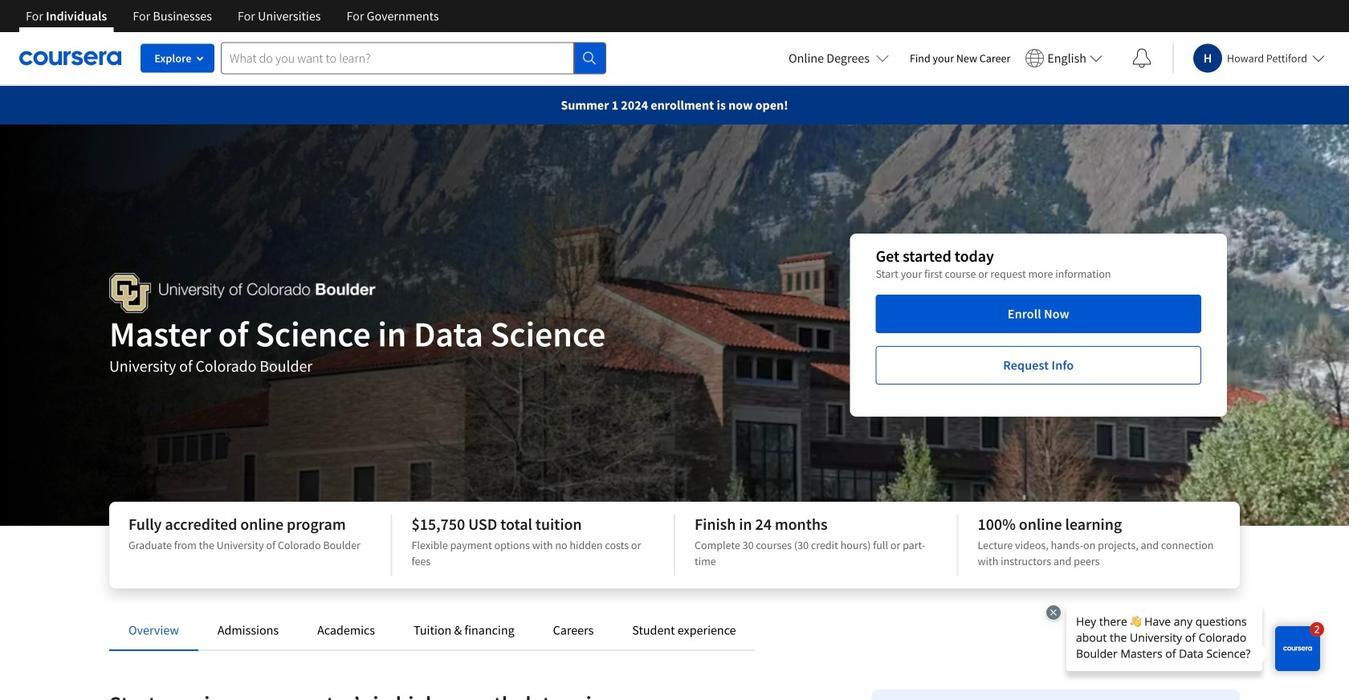 Task type: locate. For each thing, give the bounding box(es) containing it.
banner navigation
[[13, 0, 452, 32]]

None search field
[[221, 42, 606, 74]]

What do you want to learn? text field
[[221, 42, 574, 74]]

coursera image
[[19, 45, 121, 71]]



Task type: describe. For each thing, give the bounding box(es) containing it.
university of colorado boulder logo image
[[109, 273, 375, 313]]



